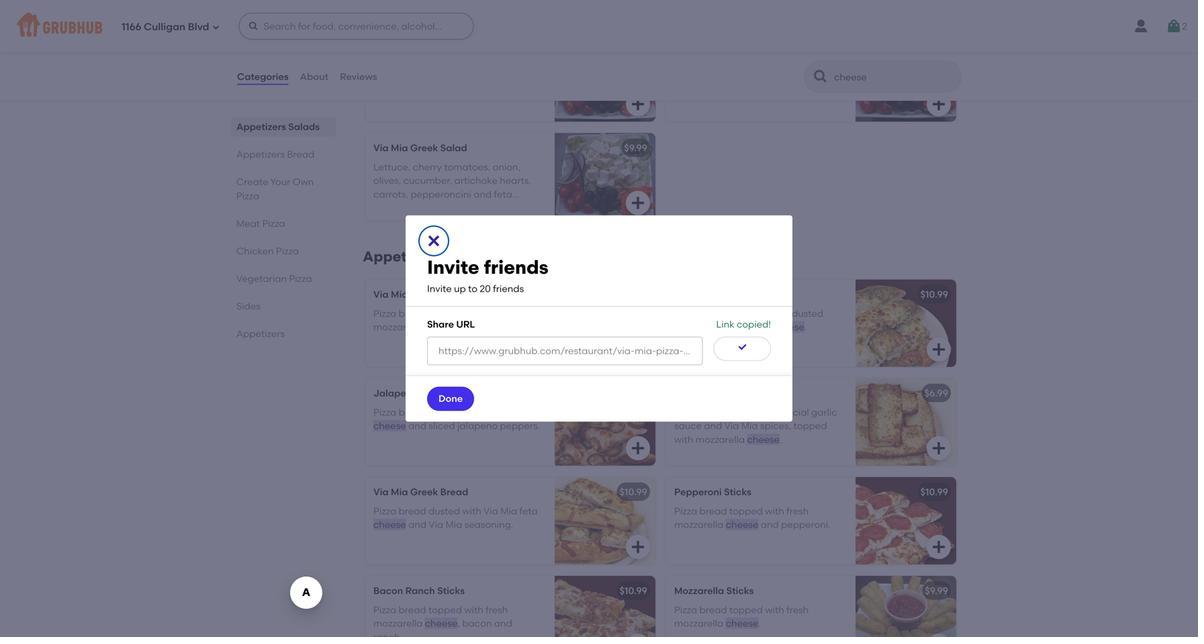 Task type: locate. For each thing, give the bounding box(es) containing it.
1 vertical spatial cucumber,
[[784, 76, 833, 87]]

pesto
[[732, 308, 758, 319]]

hearts,
[[720, 76, 752, 87], [500, 175, 532, 186]]

1 vertical spatial lettuce,
[[374, 161, 411, 173]]

, down via mia chef salad
[[406, 76, 409, 87]]

about
[[300, 71, 329, 82]]

cheese down jalapeno
[[374, 420, 406, 431]]

0 vertical spatial feta
[[494, 188, 513, 200]]

1166
[[122, 21, 142, 33]]

fresh
[[486, 308, 508, 319], [696, 321, 718, 333], [787, 505, 809, 517], [486, 604, 508, 615], [787, 604, 809, 615]]

1 horizontal spatial carrots.
[[758, 90, 793, 101]]

tomatoes, inside "lettuce, cherry tomatoes, onion, olives, cucumber, artichoke hearts, carrots, pepperoncini and feta"
[[444, 161, 491, 173]]

cheese down via mia chef salad
[[374, 76, 406, 87]]

bread, for fresh
[[700, 308, 730, 319]]

0 vertical spatial appetizers bread
[[237, 149, 315, 160]]

0 vertical spatial cucumber,
[[439, 62, 488, 74]]

svg image
[[1167, 18, 1183, 34], [630, 195, 647, 211], [630, 341, 647, 357], [931, 341, 948, 357], [630, 440, 647, 456]]

olives, inside "lettuce, cherry tomatoes, onion, olives, cucumber, artichoke hearts, carrots, pepperoncini and feta"
[[374, 175, 401, 186]]

hearts, down garden
[[720, 76, 752, 87]]

create
[[237, 176, 269, 187]]

pizza bread topped with fresh mozzarella down ranch
[[374, 604, 508, 629]]

1 horizontal spatial bread,
[[700, 308, 730, 319]]

sticks right the 'pepperoni'
[[725, 486, 752, 498]]

olives, down ham,
[[411, 76, 439, 87]]

salad up cherry
[[441, 142, 468, 154]]

salad right garden
[[749, 43, 776, 55]]

your
[[271, 176, 291, 187]]

. for $6.99
[[780, 434, 783, 445]]

friends up 20 at left
[[484, 256, 549, 279]]

invite
[[427, 256, 480, 279], [427, 283, 452, 294]]

1 horizontal spatial feta
[[520, 505, 538, 517]]

bread inside tab
[[287, 149, 315, 160]]

bread for bacon ranch sticks
[[399, 604, 426, 615]]

, left search icon
[[796, 62, 798, 74]]

mozzarella down mozzarella
[[675, 618, 724, 629]]

0 vertical spatial lettuce,
[[374, 62, 411, 74]]

fresh for pepperoni sticks
[[787, 505, 809, 517]]

cheese inside pizza bread dusted with via mia feta cheese and via mia seasoning.
[[374, 519, 406, 530]]

pizza bread topped with fresh mozzarella
[[374, 308, 508, 333], [675, 505, 809, 530], [374, 604, 508, 629], [675, 604, 809, 629]]

mozzarella for mozzarella sticks
[[675, 618, 724, 629]]

sticks
[[420, 387, 448, 399], [725, 486, 752, 498], [438, 585, 465, 596], [727, 585, 754, 596]]

mozzarella up ranch.
[[374, 618, 423, 629]]

appetizers up 'via mia cheesy bread'
[[363, 248, 440, 265]]

mozzarella inside pizza bread, pesto sauce, dusted with fresh mozzarella
[[721, 321, 770, 333]]

to
[[468, 283, 478, 294]]

bread up own
[[287, 149, 315, 160]]

chef
[[411, 43, 433, 55]]

1 vertical spatial artichoke
[[455, 175, 498, 186]]

mia
[[391, 43, 408, 55], [692, 43, 709, 55], [391, 142, 408, 154], [391, 289, 408, 300], [742, 420, 758, 431], [391, 486, 408, 498], [501, 505, 517, 517], [446, 519, 463, 530]]

0 vertical spatial bread,
[[700, 308, 730, 319]]

sliced
[[429, 420, 455, 431]]

artichoke
[[675, 76, 718, 87], [455, 175, 498, 186]]

, left bacon at left
[[458, 618, 460, 629]]

topped down cheesy
[[429, 308, 462, 319]]

svg image
[[248, 21, 259, 32], [212, 23, 220, 31], [630, 96, 647, 112], [931, 96, 948, 112], [426, 233, 442, 249], [737, 342, 748, 352], [931, 440, 948, 456], [630, 539, 647, 555], [931, 539, 948, 555]]

copied!
[[737, 319, 772, 330]]

1 vertical spatial hearts,
[[500, 175, 532, 186]]

0 vertical spatial $9.99
[[625, 43, 648, 55]]

and inside "1/2 loaf french bread. special garlic sauce and via mia spices, topped with mozzarella"
[[705, 420, 723, 431]]

2 lettuce, from the top
[[374, 161, 411, 173]]

pizza bread topped with fresh mozzarella for via mia cheesy bread
[[374, 308, 508, 333]]

pizza down via mia greek bread
[[374, 505, 397, 517]]

topped down done
[[431, 406, 465, 418]]

pizza down bacon
[[374, 604, 397, 615]]

appetizers up create at top left
[[237, 149, 285, 160]]

0 vertical spatial tomatoes,
[[490, 62, 536, 74]]

carrots,
[[374, 188, 409, 200]]

salad
[[435, 43, 462, 55], [749, 43, 776, 55], [441, 142, 468, 154]]

topped down garlic
[[794, 420, 828, 431]]

20
[[480, 283, 491, 294]]

appetizers bread up 'via mia cheesy bread'
[[363, 248, 486, 265]]

and inside pizza bread, topped with mozarella cheese and sliced jalapeno peppers.
[[409, 420, 427, 431]]

0 horizontal spatial artichoke
[[455, 175, 498, 186]]

1 vertical spatial feta
[[520, 505, 538, 517]]

mozzarella down 'via mia cheesy bread'
[[374, 321, 423, 333]]

via mia chef salad image
[[555, 34, 656, 122]]

, inside ', olives, pepperoncini and carrots.'
[[406, 76, 409, 87]]

2 vertical spatial $9.99
[[926, 585, 949, 596]]

via mia greek bread image
[[555, 477, 656, 564]]

pepperoncini down the via mia garden salad
[[675, 90, 736, 101]]

mia inside "1/2 loaf french bread. special garlic sauce and via mia spices, topped with mozzarella"
[[742, 420, 758, 431]]

fresh for via mia cheesy bread
[[486, 308, 508, 319]]

olives,
[[411, 76, 439, 87], [754, 76, 782, 87], [374, 175, 401, 186]]

main navigation navigation
[[0, 0, 1199, 52]]

jalapeno sticks image
[[555, 378, 656, 466]]

0 horizontal spatial ,
[[406, 76, 409, 87]]

1 vertical spatial friends
[[493, 283, 524, 294]]

dusted right sauce,
[[792, 308, 824, 319]]

2 greek from the top
[[411, 486, 438, 498]]

spices,
[[761, 420, 792, 431]]

bread down via mia greek bread
[[399, 505, 426, 517]]

bread up pizza bread dusted with via mia feta cheese and via mia seasoning.
[[441, 486, 469, 498]]

hearts, inside "lettuce, cherry tomatoes, onion, olives, cucumber, artichoke hearts, carrots, pepperoncini and feta"
[[500, 175, 532, 186]]

mozzarella for pepperoni sticks
[[675, 519, 724, 530]]

0 vertical spatial invite
[[427, 256, 480, 279]]

mia down bread.
[[742, 420, 758, 431]]

cheese .
[[425, 321, 460, 333], [772, 321, 807, 333], [748, 434, 783, 445], [726, 618, 761, 629]]

appetizers salads tab
[[237, 120, 331, 134]]

lettuce, cherry tomatoes, onion, olives, cucumber, artichoke hearts, carrots, pepperoncini and feta
[[374, 161, 532, 200]]

pizza down 'via mia cheesy bread'
[[374, 308, 397, 319]]

lettuce, inside lettuce, ham, cucumber, tomatoes, cheese
[[374, 62, 411, 74]]

hearts, inside , artichoke hearts, olives, cucumber, pepperoncini and carrots.
[[720, 76, 752, 87]]

fresh inside pizza bread, pesto sauce, dusted with fresh mozzarella
[[696, 321, 718, 333]]

1 vertical spatial tomatoes,
[[444, 161, 491, 173]]

bread, left pesto
[[700, 308, 730, 319]]

.
[[458, 321, 460, 333], [805, 321, 807, 333], [780, 434, 783, 445], [759, 618, 761, 629]]

0 vertical spatial dusted
[[792, 308, 824, 319]]

1 vertical spatial ,
[[406, 76, 409, 87]]

$10.99
[[921, 289, 949, 300], [620, 486, 648, 498], [921, 486, 949, 498], [620, 585, 648, 596]]

$9.99 for lettuce, cherry tomatoes, onion, olives, cucumber, artichoke hearts, carrots, pepperoncini and feta
[[625, 142, 648, 154]]

cheese . down sauce,
[[772, 321, 807, 333]]

greek
[[411, 142, 438, 154], [411, 486, 438, 498]]

mozzarella sticks image
[[856, 576, 957, 637]]

topped for pepperoni sticks
[[730, 505, 763, 517]]

1 vertical spatial greek
[[411, 486, 438, 498]]

mozarella
[[488, 406, 533, 418]]

2 vertical spatial cucumber,
[[404, 175, 452, 186]]

olives, down the via mia garden salad
[[754, 76, 782, 87]]

bread down 'via mia cheesy bread'
[[399, 308, 426, 319]]

$9.99 for pizza bread topped with fresh mozzarella
[[926, 585, 949, 596]]

0 vertical spatial pepperoncini
[[441, 76, 502, 87]]

via mia cheesy bread image
[[555, 280, 656, 367]]

pizza left link
[[675, 308, 698, 319]]

cheese . for $9.99
[[726, 618, 761, 629]]

carrots.
[[374, 90, 409, 101], [758, 90, 793, 101]]

pizza
[[237, 190, 260, 202], [262, 218, 285, 229], [276, 245, 299, 257], [289, 273, 312, 284], [374, 308, 397, 319], [675, 308, 698, 319], [374, 406, 397, 418], [374, 505, 397, 517], [675, 505, 698, 517], [374, 604, 397, 615], [675, 604, 698, 615]]

done
[[439, 393, 463, 404]]

0 vertical spatial greek
[[411, 142, 438, 154]]

pizza inside pizza bread dusted with via mia feta cheese and via mia seasoning.
[[374, 505, 397, 517]]

friends
[[484, 256, 549, 279], [493, 283, 524, 294]]

1 horizontal spatial olives,
[[411, 76, 439, 87]]

olives, up "carrots,"
[[374, 175, 401, 186]]

1 vertical spatial $9.99
[[625, 142, 648, 154]]

pepperoni.
[[782, 519, 831, 530]]

0 horizontal spatial olives,
[[374, 175, 401, 186]]

cheese down via mia greek bread
[[374, 519, 406, 530]]

bread, inside pizza bread, topped with mozarella cheese and sliced jalapeno peppers.
[[399, 406, 429, 418]]

0 vertical spatial hearts,
[[720, 76, 752, 87]]

chicken
[[237, 245, 274, 257]]

cheese down pepperoni sticks
[[726, 519, 759, 530]]

dusted down via mia greek bread
[[429, 505, 460, 517]]

bread,
[[700, 308, 730, 319], [399, 406, 429, 418]]

mozzarella inside "1/2 loaf french bread. special garlic sauce and via mia spices, topped with mozzarella"
[[696, 434, 745, 445]]

2 horizontal spatial ,
[[796, 62, 798, 74]]

hearts, down 'onion,'
[[500, 175, 532, 186]]

bread, inside pizza bread, pesto sauce, dusted with fresh mozzarella
[[700, 308, 730, 319]]

and inside pizza bread dusted with via mia feta cheese and via mia seasoning.
[[409, 519, 427, 530]]

1 vertical spatial bread,
[[399, 406, 429, 418]]

1 vertical spatial dusted
[[429, 505, 460, 517]]

0 horizontal spatial hearts,
[[500, 175, 532, 186]]

topped for via mia cheesy bread
[[429, 308, 462, 319]]

bread down bacon ranch sticks
[[399, 604, 426, 615]]

mozzarella down french
[[696, 434, 745, 445]]

2 carrots. from the left
[[758, 90, 793, 101]]

artichoke down 'onion,'
[[455, 175, 498, 186]]

artichoke inside "lettuce, cherry tomatoes, onion, olives, cucumber, artichoke hearts, carrots, pepperoncini and feta"
[[455, 175, 498, 186]]

, bacon and ranch.
[[374, 618, 513, 637]]

search icon image
[[813, 69, 829, 85]]

0 vertical spatial ,
[[796, 62, 798, 74]]

garden
[[712, 43, 747, 55]]

tomatoes, inside lettuce, ham, cucumber, tomatoes, cheese
[[490, 62, 536, 74]]

bread down mozzarella sticks at the bottom right
[[700, 604, 728, 615]]

0 horizontal spatial feta
[[494, 188, 513, 200]]

greek up pizza bread dusted with via mia feta cheese and via mia seasoning.
[[411, 486, 438, 498]]

, for cucumber,
[[796, 62, 798, 74]]

invite left up
[[427, 283, 452, 294]]

1 vertical spatial invite
[[427, 283, 452, 294]]

1 horizontal spatial hearts,
[[720, 76, 752, 87]]

$9.99
[[625, 43, 648, 55], [625, 142, 648, 154], [926, 585, 949, 596]]

fresh for mozzarella sticks
[[787, 604, 809, 615]]

pepperoncini inside , artichoke hearts, olives, cucumber, pepperoncini and carrots.
[[675, 90, 736, 101]]

lettuce,
[[374, 62, 411, 74], [374, 161, 411, 173]]

pizza down create at top left
[[237, 190, 260, 202]]

1 carrots. from the left
[[374, 90, 409, 101]]

cucumber,
[[439, 62, 488, 74], [784, 76, 833, 87], [404, 175, 452, 186]]

meat pizza tab
[[237, 216, 331, 231]]

feta
[[494, 188, 513, 200], [520, 505, 538, 517]]

topped up the cheese and pepperoni. at the bottom right
[[730, 505, 763, 517]]

with
[[465, 308, 484, 319], [675, 321, 694, 333], [467, 406, 486, 418], [675, 434, 694, 445], [463, 505, 482, 517], [766, 505, 785, 517], [465, 604, 484, 615], [766, 604, 785, 615]]

pizza bread topped with fresh mozzarella for mozzarella sticks
[[675, 604, 809, 629]]

feta inside pizza bread dusted with via mia feta cheese and via mia seasoning.
[[520, 505, 538, 517]]

topped up , bacon and ranch.
[[429, 604, 462, 615]]

, for carrots.
[[406, 76, 409, 87]]

. for $9.99
[[759, 618, 761, 629]]

0 vertical spatial artichoke
[[675, 76, 718, 87]]

0 horizontal spatial bread,
[[399, 406, 429, 418]]

with inside pizza bread dusted with via mia feta cheese and via mia seasoning.
[[463, 505, 482, 517]]

1 lettuce, from the top
[[374, 62, 411, 74]]

topped down mozzarella sticks at the bottom right
[[730, 604, 763, 615]]

artichoke down the via mia garden salad
[[675, 76, 718, 87]]

pizza bread topped with fresh mozzarella for pepperoni sticks
[[675, 505, 809, 530]]

pizza bread topped with fresh mozzarella down cheesy
[[374, 308, 508, 333]]

via mia greek salad
[[374, 142, 468, 154]]

dusted inside pizza bread dusted with via mia feta cheese and via mia seasoning.
[[429, 505, 460, 517]]

carrots. inside , artichoke hearts, olives, cucumber, pepperoncini and carrots.
[[758, 90, 793, 101]]

1 horizontal spatial ,
[[458, 618, 460, 629]]

special
[[776, 406, 810, 418]]

appetizers bread
[[237, 149, 315, 160], [363, 248, 486, 265]]

0 horizontal spatial dusted
[[429, 505, 460, 517]]

mia left chef
[[391, 43, 408, 55]]

bread down pepperoni sticks
[[700, 505, 728, 517]]

friends right 20 at left
[[493, 283, 524, 294]]

2 vertical spatial ,
[[458, 618, 460, 629]]

mozzarella down the 'pepperoni'
[[675, 519, 724, 530]]

meat pizza
[[237, 218, 285, 229]]

pepperoncini down via mia chef salad
[[441, 76, 502, 87]]

$8.99
[[925, 43, 949, 55]]

invite up up
[[427, 256, 480, 279]]

mozzarella down pesto
[[721, 321, 770, 333]]

cheese down mozzarella sticks at the bottom right
[[726, 618, 759, 629]]

2 horizontal spatial olives,
[[754, 76, 782, 87]]

link copied!
[[717, 319, 772, 330]]

bread
[[287, 149, 315, 160], [443, 248, 486, 265], [447, 289, 475, 300], [441, 486, 469, 498]]

appetizers bread down the appetizers salads
[[237, 149, 315, 160]]

pepperoncini inside "lettuce, cherry tomatoes, onion, olives, cucumber, artichoke hearts, carrots, pepperoncini and feta"
[[411, 188, 472, 200]]

mozzarella
[[374, 321, 423, 333], [721, 321, 770, 333], [696, 434, 745, 445], [675, 519, 724, 530], [374, 618, 423, 629], [675, 618, 724, 629]]

pepperoncini
[[441, 76, 502, 87], [675, 90, 736, 101], [411, 188, 472, 200]]

1 horizontal spatial dusted
[[792, 308, 824, 319]]

, inside , artichoke hearts, olives, cucumber, pepperoncini and carrots.
[[796, 62, 798, 74]]

1 vertical spatial pepperoncini
[[675, 90, 736, 101]]

lettuce, inside "lettuce, cherry tomatoes, onion, olives, cucumber, artichoke hearts, carrots, pepperoncini and feta"
[[374, 161, 411, 173]]

sticks up sliced at bottom left
[[420, 387, 448, 399]]

0 horizontal spatial carrots.
[[374, 90, 409, 101]]

2 vertical spatial pepperoncini
[[411, 188, 472, 200]]

Search Via Mia Pizza search field
[[833, 71, 936, 83]]

and inside "lettuce, cherry tomatoes, onion, olives, cucumber, artichoke hearts, carrots, pepperoncini and feta"
[[474, 188, 492, 200]]

pepperoncini down cherry
[[411, 188, 472, 200]]

pizza down jalapeno
[[374, 406, 397, 418]]

sauce
[[675, 420, 702, 431]]

appetizers
[[237, 121, 286, 132], [237, 149, 285, 160], [363, 248, 440, 265], [237, 328, 285, 339]]

pizza bread topped with fresh mozzarella down mozzarella sticks at the bottom right
[[675, 604, 809, 629]]

topped
[[429, 308, 462, 319], [431, 406, 465, 418], [794, 420, 828, 431], [730, 505, 763, 517], [429, 604, 462, 615], [730, 604, 763, 615]]

cheese left bacon at left
[[425, 618, 458, 629]]

cheese . down cheesy
[[425, 321, 460, 333]]

with inside pizza bread, topped with mozarella cheese and sliced jalapeno peppers.
[[467, 406, 486, 418]]

lettuce, up "carrots,"
[[374, 161, 411, 173]]

bacon ranch sticks
[[374, 585, 465, 596]]

pizza down chicken pizza tab
[[289, 273, 312, 284]]

appetizers salads
[[237, 121, 320, 132]]

None text field
[[427, 337, 703, 365]]

greek for bread
[[411, 486, 438, 498]]

bread left 20 at left
[[447, 289, 475, 300]]

1 vertical spatial appetizers bread
[[363, 248, 486, 265]]

lettuce, ham, cucumber, tomatoes, cheese
[[374, 62, 536, 87]]

mozzarella for via mia cheesy bread
[[374, 321, 423, 333]]

1 greek from the top
[[411, 142, 438, 154]]

greek up cherry
[[411, 142, 438, 154]]

salad up lettuce, ham, cucumber, tomatoes, cheese
[[435, 43, 462, 55]]

cheese . down spices,
[[748, 434, 783, 445]]

dusted
[[792, 308, 824, 319], [429, 505, 460, 517]]

$10.99 for cheese and pepperoni.
[[921, 486, 949, 498]]

$9.99 for lettuce, ham, cucumber, tomatoes,
[[625, 43, 648, 55]]

0 horizontal spatial appetizers bread
[[237, 149, 315, 160]]

1 horizontal spatial artichoke
[[675, 76, 718, 87]]

and
[[504, 76, 522, 87], [738, 90, 756, 101], [474, 188, 492, 200], [409, 420, 427, 431], [705, 420, 723, 431], [409, 519, 427, 530], [761, 519, 779, 530], [494, 618, 513, 629]]

1/2 loaf french bread. special garlic sauce and via mia spices, topped with mozzarella
[[675, 406, 838, 445]]

bread, down jalapeno sticks
[[399, 406, 429, 418]]

tomatoes,
[[490, 62, 536, 74], [444, 161, 491, 173]]

1 horizontal spatial appetizers bread
[[363, 248, 486, 265]]

pizza bread topped with fresh mozzarella down pepperoni sticks
[[675, 505, 809, 530]]

lettuce, down via mia chef salad
[[374, 62, 411, 74]]

mia left cheesy
[[391, 289, 408, 300]]

sticks right mozzarella
[[727, 585, 754, 596]]

pizza inside create your own pizza
[[237, 190, 260, 202]]

cheese . down mozzarella sticks at the bottom right
[[726, 618, 761, 629]]

, artichoke hearts, olives, cucumber, pepperoncini and carrots.
[[675, 62, 833, 101]]

share url
[[427, 319, 475, 330]]

jalapeno sticks
[[374, 387, 448, 399]]



Task type: describe. For each thing, give the bounding box(es) containing it.
bread for pepperoni sticks
[[700, 505, 728, 517]]

pepperoni sticks
[[675, 486, 752, 498]]

reviews button
[[339, 52, 378, 101]]

sticks right ranch
[[438, 585, 465, 596]]

2 invite from the top
[[427, 283, 452, 294]]

pizza down mozzarella
[[675, 604, 698, 615]]

ranch
[[406, 585, 435, 596]]

vegetarian pizza tab
[[237, 272, 331, 286]]

mozzarella for bacon ranch sticks
[[374, 618, 423, 629]]

garlic
[[812, 406, 838, 418]]

reviews
[[340, 71, 378, 82]]

1/2
[[675, 406, 688, 418]]

french
[[710, 406, 741, 418]]

, olives, pepperoncini and carrots.
[[374, 76, 522, 101]]

fresh for bacon ranch sticks
[[486, 604, 508, 615]]

pepperoni sticks image
[[856, 477, 957, 564]]

with inside "1/2 loaf french bread. special garlic sauce and via mia spices, topped with mozzarella"
[[675, 434, 694, 445]]

via mia greek salad image
[[555, 133, 656, 220]]

done button
[[427, 387, 475, 411]]

svg image for pizza bread, pesto sauce, dusted with fresh mozzarella
[[931, 341, 948, 357]]

ham,
[[413, 62, 436, 74]]

via mia cheesy bread
[[374, 289, 475, 300]]

appetizers down sides
[[237, 328, 285, 339]]

mia left garden
[[692, 43, 709, 55]]

with inside pizza bread, pesto sauce, dusted with fresh mozzarella
[[675, 321, 694, 333]]

categories button
[[237, 52, 289, 101]]

about button
[[300, 52, 329, 101]]

salad for via mia chef salad
[[435, 43, 462, 55]]

cheese down cheesy
[[425, 321, 458, 333]]

mozzarella
[[675, 585, 725, 596]]

categories
[[237, 71, 289, 82]]

pepperoncini inside ', olives, pepperoncini and carrots.'
[[441, 76, 502, 87]]

sticks for jalapeno sticks
[[420, 387, 448, 399]]

sides tab
[[237, 299, 331, 313]]

, inside , bacon and ranch.
[[458, 618, 460, 629]]

via mia pesto bread image
[[856, 280, 957, 367]]

mia up "carrots,"
[[391, 142, 408, 154]]

chicken pizza tab
[[237, 244, 331, 258]]

and inside ', olives, pepperoncini and carrots.'
[[504, 76, 522, 87]]

create your own pizza
[[237, 176, 314, 202]]

salad for via mia garden salad
[[749, 43, 776, 55]]

. for $10.99
[[805, 321, 807, 333]]

share
[[427, 319, 454, 330]]

pizza down meat pizza tab
[[276, 245, 299, 257]]

2 button
[[1167, 14, 1188, 38]]

loaf
[[690, 406, 708, 418]]

up
[[454, 283, 466, 294]]

sticks for pepperoni sticks
[[725, 486, 752, 498]]

seasoning.
[[465, 519, 514, 530]]

mozzarella sticks
[[675, 585, 754, 596]]

bacon ranch sticks image
[[555, 576, 656, 637]]

cheesy
[[411, 289, 445, 300]]

peppers.
[[500, 420, 540, 431]]

cheese down spices,
[[748, 434, 780, 445]]

bread.
[[744, 406, 774, 418]]

salad for via mia greek salad
[[441, 142, 468, 154]]

feta inside "lettuce, cherry tomatoes, onion, olives, cucumber, artichoke hearts, carrots, pepperoncini and feta"
[[494, 188, 513, 200]]

via mia garden salad
[[675, 43, 776, 55]]

via mia garden salad image
[[856, 34, 957, 122]]

bread inside pizza bread dusted with via mia feta cheese and via mia seasoning.
[[399, 505, 426, 517]]

culligan
[[144, 21, 186, 33]]

via mia greek bread
[[374, 486, 469, 498]]

dusted inside pizza bread, pesto sauce, dusted with fresh mozzarella
[[792, 308, 824, 319]]

cheese inside lettuce, ham, cucumber, tomatoes, cheese
[[374, 76, 406, 87]]

vegetarian pizza
[[237, 273, 312, 284]]

$10.99 for cheese .
[[921, 289, 949, 300]]

olives, inside ', olives, pepperoncini and carrots.'
[[411, 76, 439, 87]]

and inside , artichoke hearts, olives, cucumber, pepperoncini and carrots.
[[738, 90, 756, 101]]

1 invite from the top
[[427, 256, 480, 279]]

link
[[717, 319, 735, 330]]

2
[[1183, 20, 1188, 32]]

cheese and pepperoni.
[[726, 519, 831, 530]]

mia left seasoning.
[[446, 519, 463, 530]]

jalapeno
[[374, 387, 418, 399]]

sides
[[237, 300, 261, 312]]

and inside , bacon and ranch.
[[494, 618, 513, 629]]

cucumber, inside , artichoke hearts, olives, cucumber, pepperoncini and carrots.
[[784, 76, 833, 87]]

sticks for mozzarella sticks
[[727, 585, 754, 596]]

own
[[293, 176, 314, 187]]

blvd
[[188, 21, 209, 33]]

chicken pizza
[[237, 245, 299, 257]]

bread up up
[[443, 248, 486, 265]]

lettuce, for cheese
[[374, 62, 411, 74]]

bread for via mia cheesy bread
[[399, 308, 426, 319]]

cucumber, inside lettuce, ham, cucumber, tomatoes, cheese
[[439, 62, 488, 74]]

pizza bread, topped with mozarella cheese and sliced jalapeno peppers.
[[374, 406, 540, 431]]

appetizers tab
[[237, 327, 331, 341]]

cheese . for $10.99
[[772, 321, 807, 333]]

sauce,
[[760, 308, 790, 319]]

bacon
[[374, 585, 403, 596]]

cherry
[[413, 161, 442, 173]]

mia up seasoning.
[[501, 505, 517, 517]]

cucumber, inside "lettuce, cherry tomatoes, onion, olives, cucumber, artichoke hearts, carrots, pepperoncini and feta"
[[404, 175, 452, 186]]

carrots. inside ', olives, pepperoncini and carrots.'
[[374, 90, 409, 101]]

via mia chef salad
[[374, 43, 462, 55]]

bread, for and
[[399, 406, 429, 418]]

svg image inside 2 button
[[1167, 18, 1183, 34]]

$10.99 for pizza bread dusted with via mia feta cheese and via mia seasoning.
[[620, 486, 648, 498]]

bread for mozzarella sticks
[[700, 604, 728, 615]]

meat
[[237, 218, 260, 229]]

appetizers up "appetizers bread" tab
[[237, 121, 286, 132]]

lettuce, for olives,
[[374, 161, 411, 173]]

svg image for pizza bread topped with fresh mozzarella
[[630, 341, 647, 357]]

pizza right meat
[[262, 218, 285, 229]]

jalapeno
[[458, 420, 498, 431]]

pizza inside pizza bread, topped with mozarella cheese and sliced jalapeno peppers.
[[374, 406, 397, 418]]

garlic bread image
[[856, 378, 957, 466]]

vegetarian
[[237, 273, 287, 284]]

topped for mozzarella sticks
[[730, 604, 763, 615]]

artichoke inside , artichoke hearts, olives, cucumber, pepperoncini and carrots.
[[675, 76, 718, 87]]

appetizers bread inside tab
[[237, 149, 315, 160]]

cheese inside pizza bread, topped with mozarella cheese and sliced jalapeno peppers.
[[374, 420, 406, 431]]

topped for bacon ranch sticks
[[429, 604, 462, 615]]

0 vertical spatial friends
[[484, 256, 549, 279]]

mia up pizza bread dusted with via mia feta cheese and via mia seasoning.
[[391, 486, 408, 498]]

pizza bread dusted with via mia feta cheese and via mia seasoning.
[[374, 505, 538, 530]]

url
[[457, 319, 475, 330]]

ranch.
[[374, 631, 403, 637]]

pizza bread, pesto sauce, dusted with fresh mozzarella
[[675, 308, 824, 333]]

pizza down the 'pepperoni'
[[675, 505, 698, 517]]

create your own pizza tab
[[237, 175, 331, 203]]

bacon
[[463, 618, 492, 629]]

$6.99
[[925, 387, 949, 399]]

olives, inside , artichoke hearts, olives, cucumber, pepperoncini and carrots.
[[754, 76, 782, 87]]

topped inside "1/2 loaf french bread. special garlic sauce and via mia spices, topped with mozzarella"
[[794, 420, 828, 431]]

pizza inside pizza bread, pesto sauce, dusted with fresh mozzarella
[[675, 308, 698, 319]]

cheese . for $6.99
[[748, 434, 783, 445]]

1166 culligan blvd
[[122, 21, 209, 33]]

greek for salad
[[411, 142, 438, 154]]

onion,
[[493, 161, 521, 173]]

pepperoni
[[675, 486, 722, 498]]

invite friends invite up to 20 friends
[[427, 256, 549, 294]]

via inside "1/2 loaf french bread. special garlic sauce and via mia spices, topped with mozzarella"
[[725, 420, 740, 431]]

salads
[[288, 121, 320, 132]]

topped inside pizza bread, topped with mozarella cheese and sliced jalapeno peppers.
[[431, 406, 465, 418]]

cheese down sauce,
[[772, 321, 805, 333]]

svg image for lettuce, cherry tomatoes, onion, olives, cucumber, artichoke hearts, carrots, pepperoncini and feta
[[630, 195, 647, 211]]

appetizers bread tab
[[237, 147, 331, 161]]

pizza bread topped with fresh mozzarella for bacon ranch sticks
[[374, 604, 508, 629]]



Task type: vqa. For each thing, say whether or not it's contained in the screenshot.
the middle &
no



